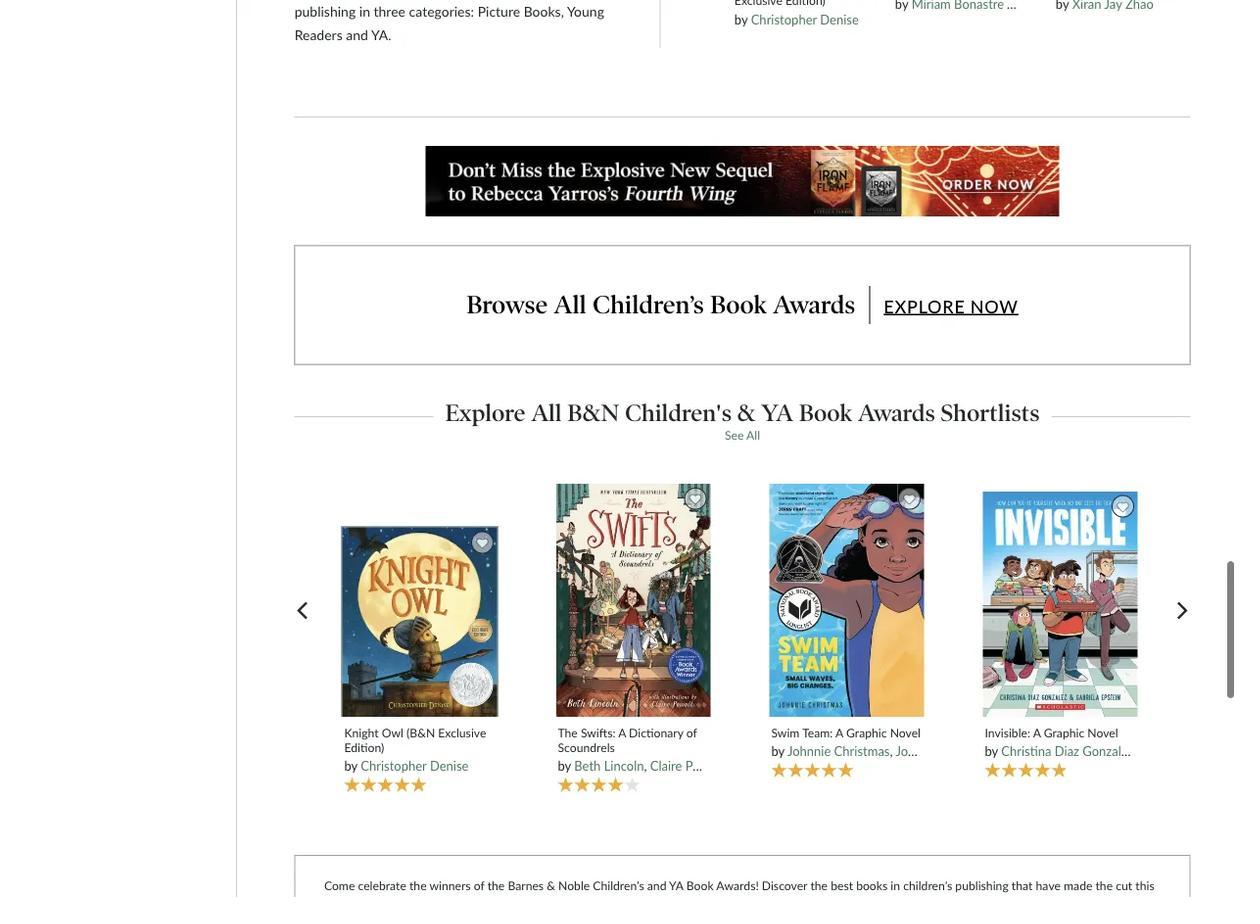 Task type: vqa. For each thing, say whether or not it's contained in the screenshot.
'Book' within the Explore All B&N Children's & YA Book Awards Shortlists See All
yes



Task type: describe. For each thing, give the bounding box(es) containing it.
dictionary
[[629, 726, 684, 740]]

swifts:
[[581, 726, 616, 740]]

awards inside explore all b&n children's & ya book awards shortlists see all
[[859, 399, 936, 428]]

claire
[[651, 758, 683, 774]]

the
[[558, 726, 578, 740]]

1 horizontal spatial christopher
[[751, 11, 817, 27]]

explore now
[[884, 295, 1019, 317]]

christopher inside 'knight owl (b&n exclusive edition) by christopher denise'
[[361, 758, 427, 774]]

cut
[[1116, 879, 1133, 893]]

children's inside come celebrate the winners of the barnes & noble children's and ya book awards! discover the best books in children's publishing that have made the cut this
[[593, 879, 645, 893]]

come
[[324, 879, 355, 893]]

a inside invisible: a graphic novel by christina diaz gonzalez
[[1034, 726, 1041, 740]]

ya inside explore all b&n children's & ya book awards shortlists see all
[[762, 399, 794, 428]]

0 vertical spatial book
[[710, 289, 768, 320]]

team:
[[803, 726, 833, 740]]

powell
[[686, 758, 723, 774]]

gonzalez
[[1083, 743, 1134, 759]]

a for christmas
[[836, 726, 844, 740]]

the swifts: a dictionary of scoundrels image
[[556, 483, 712, 718]]

swim team: a graphic novel image
[[769, 483, 926, 718]]

of for noble
[[474, 879, 485, 893]]

of for lincoln
[[687, 726, 698, 740]]

& inside come celebrate the winners of the barnes & noble children's and ya book awards! discover the best books in children's publishing that have made the cut this
[[547, 879, 556, 893]]

2 vertical spatial all
[[747, 429, 761, 443]]

best
[[831, 879, 854, 893]]

see
[[725, 429, 744, 443]]

discover
[[762, 879, 808, 893]]

(illustrator) inside swim team: a graphic novel by johnnie christmas , johnnie christmas (illustrator)
[[1002, 743, 1062, 759]]

knight owl (b&n exclusive edition) image
[[342, 527, 499, 718]]

, inside swim team: a graphic novel by johnnie christmas , johnnie christmas (illustrator)
[[890, 743, 893, 759]]

all for b&n
[[532, 399, 562, 428]]

exclusive
[[438, 726, 486, 740]]

3 the from the left
[[811, 879, 828, 893]]

have
[[1036, 879, 1061, 893]]

by christopher denise
[[735, 11, 859, 27]]

browse
[[467, 289, 548, 320]]

2 christmas from the left
[[943, 743, 999, 759]]

johnnie christmas link
[[788, 743, 890, 759]]

, inside the swifts: a dictionary of scoundrels by beth lincoln , claire powell (illustrator)
[[644, 758, 647, 774]]

book inside come celebrate the winners of the barnes & noble children's and ya book awards! discover the best books in children's publishing that have made the cut this
[[687, 879, 714, 893]]

4 the from the left
[[1096, 879, 1113, 893]]

see all link
[[725, 429, 761, 443]]

in
[[891, 879, 901, 893]]

children's
[[904, 879, 953, 893]]

advertisement region
[[295, 146, 1191, 217]]

publishing
[[956, 879, 1009, 893]]

2 johnnie from the left
[[896, 743, 940, 759]]

lincoln
[[604, 758, 644, 774]]

1 vertical spatial christopher denise link
[[361, 758, 469, 774]]

book inside explore all b&n children's & ya book awards shortlists see all
[[799, 399, 853, 428]]

b&n
[[568, 399, 620, 428]]

come celebrate the winners of the barnes & noble children's and ya book awards! discover the best books in children's publishing that have made the cut this
[[324, 879, 1159, 898]]

1 the from the left
[[410, 879, 427, 893]]

explore for all
[[445, 399, 526, 428]]

a for beth
[[619, 726, 626, 740]]

edition)
[[344, 740, 384, 755]]



Task type: locate. For each thing, give the bounding box(es) containing it.
by inside the swifts: a dictionary of scoundrels by beth lincoln , claire powell (illustrator)
[[558, 758, 571, 774]]

0 vertical spatial of
[[687, 726, 698, 740]]

of
[[687, 726, 698, 740], [474, 879, 485, 893]]

1 horizontal spatial novel
[[1088, 726, 1119, 740]]

1 horizontal spatial of
[[687, 726, 698, 740]]

1 horizontal spatial johnnie
[[896, 743, 940, 759]]

2 a from the left
[[836, 726, 844, 740]]

a right swifts:
[[619, 726, 626, 740]]

a up christina
[[1034, 726, 1041, 740]]

the left barnes
[[488, 879, 505, 893]]

2 the from the left
[[488, 879, 505, 893]]

children's
[[593, 289, 704, 320], [593, 879, 645, 893]]

0 vertical spatial ya
[[762, 399, 794, 428]]

1 a from the left
[[619, 726, 626, 740]]

0 vertical spatial explore
[[884, 295, 966, 317]]

(b&n
[[407, 726, 435, 740]]

that
[[1012, 879, 1033, 893]]

0 horizontal spatial (illustrator)
[[726, 758, 787, 774]]

1 horizontal spatial explore
[[884, 295, 966, 317]]

& inside explore all b&n children's & ya book awards shortlists see all
[[738, 399, 756, 428]]

all for children's
[[554, 289, 587, 320]]

1 horizontal spatial denise
[[821, 11, 859, 27]]

of inside come celebrate the winners of the barnes & noble children's and ya book awards! discover the best books in children's publishing that have made the cut this
[[474, 879, 485, 893]]

1 horizontal spatial &
[[738, 399, 756, 428]]

novel up gonzalez
[[1088, 726, 1119, 740]]

celebrate
[[358, 879, 407, 893]]

awards
[[774, 289, 856, 320], [859, 399, 936, 428]]

now
[[971, 295, 1019, 317]]

the left cut
[[1096, 879, 1113, 893]]

0 horizontal spatial &
[[547, 879, 556, 893]]

(illustrator) inside the swifts: a dictionary of scoundrels by beth lincoln , claire powell (illustrator)
[[726, 758, 787, 774]]

christina
[[1002, 743, 1052, 759]]

by inside swim team: a graphic novel by johnnie christmas , johnnie christmas (illustrator)
[[772, 743, 785, 759]]

1 vertical spatial explore
[[445, 399, 526, 428]]

christopher denise link
[[751, 11, 859, 27], [361, 758, 469, 774]]

of inside the swifts: a dictionary of scoundrels by beth lincoln , claire powell (illustrator)
[[687, 726, 698, 740]]

1 novel from the left
[[891, 726, 921, 740]]

, left claire
[[644, 758, 647, 774]]

noble
[[559, 879, 590, 893]]

0 vertical spatial christopher denise link
[[751, 11, 859, 27]]

a up johnnie christmas link in the right bottom of the page
[[836, 726, 844, 740]]

&
[[738, 399, 756, 428], [547, 879, 556, 893]]

& up see all link
[[738, 399, 756, 428]]

graphic inside swim team: a graphic novel by johnnie christmas , johnnie christmas (illustrator)
[[847, 726, 888, 740]]

,
[[890, 743, 893, 759], [644, 758, 647, 774]]

0 horizontal spatial awards
[[774, 289, 856, 320]]

the left winners
[[410, 879, 427, 893]]

christmas down "swim team: a graphic novel" link
[[835, 743, 890, 759]]

denise inside 'knight owl (b&n exclusive edition) by christopher denise'
[[430, 758, 469, 774]]

children's
[[625, 399, 732, 428]]

shortlists
[[941, 399, 1040, 428]]

1 johnnie from the left
[[788, 743, 831, 759]]

0 horizontal spatial a
[[619, 726, 626, 740]]

1 vertical spatial denise
[[430, 758, 469, 774]]

barnes
[[508, 879, 544, 893]]

0 vertical spatial christopher
[[751, 11, 817, 27]]

1 vertical spatial christopher
[[361, 758, 427, 774]]

1 vertical spatial ya
[[670, 879, 684, 893]]

1 horizontal spatial a
[[836, 726, 844, 740]]

0 horizontal spatial christopher denise link
[[361, 758, 469, 774]]

2 graphic from the left
[[1044, 726, 1085, 740]]

swim
[[772, 726, 800, 740]]

explore all b&n children's & ya book awards shortlists see all
[[445, 399, 1040, 443]]

1 christmas from the left
[[835, 743, 890, 759]]

book
[[710, 289, 768, 320], [799, 399, 853, 428], [687, 879, 714, 893]]

winners
[[430, 879, 471, 893]]

0 horizontal spatial explore
[[445, 399, 526, 428]]

by
[[735, 11, 748, 27], [772, 743, 785, 759], [985, 743, 999, 759], [344, 758, 358, 774], [558, 758, 571, 774]]

and
[[648, 879, 667, 893]]

1 horizontal spatial christmas
[[943, 743, 999, 759]]

graphic up diaz at the bottom of the page
[[1044, 726, 1085, 740]]

a inside the swifts: a dictionary of scoundrels by beth lincoln , claire powell (illustrator)
[[619, 726, 626, 740]]

owl
[[382, 726, 404, 740]]

by inside invisible: a graphic novel by christina diaz gonzalez
[[985, 743, 999, 759]]

novel up johnnie christmas (illustrator) link at right bottom
[[891, 726, 921, 740]]

(illustrator) down swim
[[726, 758, 787, 774]]

swim team: a graphic novel link
[[772, 726, 923, 740]]

swim team: a graphic novel by johnnie christmas , johnnie christmas (illustrator)
[[772, 726, 1062, 759]]

0 horizontal spatial novel
[[891, 726, 921, 740]]

explore for now
[[884, 295, 966, 317]]

0 horizontal spatial graphic
[[847, 726, 888, 740]]

2 novel from the left
[[1088, 726, 1119, 740]]

claire powell (illustrator) link
[[651, 758, 787, 774]]

1 horizontal spatial graphic
[[1044, 726, 1085, 740]]

this
[[1136, 879, 1155, 893]]

all right see
[[747, 429, 761, 443]]

1 vertical spatial of
[[474, 879, 485, 893]]

explore
[[884, 295, 966, 317], [445, 399, 526, 428]]

0 horizontal spatial johnnie
[[788, 743, 831, 759]]

(illustrator) down invisible:
[[1002, 743, 1062, 759]]

graphic up johnnie christmas link in the right bottom of the page
[[847, 726, 888, 740]]

0 vertical spatial &
[[738, 399, 756, 428]]

invisible:
[[985, 726, 1031, 740]]

1 horizontal spatial awards
[[859, 399, 936, 428]]

made
[[1064, 879, 1093, 893]]

johnnie down "swim team: a graphic novel" link
[[896, 743, 940, 759]]

ya
[[762, 399, 794, 428], [670, 879, 684, 893]]

1 vertical spatial all
[[532, 399, 562, 428]]

explore inside explore all b&n children's & ya book awards shortlists see all
[[445, 399, 526, 428]]

, down "swim team: a graphic novel" link
[[890, 743, 893, 759]]

1 vertical spatial &
[[547, 879, 556, 893]]

invisible: a graphic novel link
[[985, 726, 1137, 740]]

0 vertical spatial awards
[[774, 289, 856, 320]]

0 vertical spatial children's
[[593, 289, 704, 320]]

invisible: a graphic novel by christina diaz gonzalez
[[985, 726, 1134, 759]]

a
[[619, 726, 626, 740], [836, 726, 844, 740], [1034, 726, 1041, 740]]

of up "powell"
[[687, 726, 698, 740]]

3 a from the left
[[1034, 726, 1041, 740]]

1 horizontal spatial (illustrator)
[[1002, 743, 1062, 759]]

the swifts: a dictionary of scoundrels by beth lincoln , claire powell (illustrator)
[[558, 726, 787, 774]]

christopher
[[751, 11, 817, 27], [361, 758, 427, 774]]

books
[[857, 879, 888, 893]]

christmas down invisible:
[[943, 743, 999, 759]]

ya inside come celebrate the winners of the barnes & noble children's and ya book awards! discover the best books in children's publishing that have made the cut this
[[670, 879, 684, 893]]

all
[[554, 289, 587, 320], [532, 399, 562, 428], [747, 429, 761, 443]]

0 horizontal spatial ,
[[644, 758, 647, 774]]

2 vertical spatial book
[[687, 879, 714, 893]]

1 horizontal spatial ,
[[890, 743, 893, 759]]

1 horizontal spatial christopher denise link
[[751, 11, 859, 27]]

a inside swim team: a graphic novel by johnnie christmas , johnnie christmas (illustrator)
[[836, 726, 844, 740]]

0 vertical spatial all
[[554, 289, 587, 320]]

1 graphic from the left
[[847, 726, 888, 740]]

christmas
[[835, 743, 890, 759], [943, 743, 999, 759]]

scoundrels
[[558, 740, 615, 755]]

1 vertical spatial book
[[799, 399, 853, 428]]

0 horizontal spatial denise
[[430, 758, 469, 774]]

1 vertical spatial awards
[[859, 399, 936, 428]]

johnnie
[[788, 743, 831, 759], [896, 743, 940, 759]]

1 horizontal spatial ya
[[762, 399, 794, 428]]

beth lincoln link
[[575, 758, 644, 774]]

2 horizontal spatial a
[[1034, 726, 1041, 740]]

novel inside swim team: a graphic novel by johnnie christmas , johnnie christmas (illustrator)
[[891, 726, 921, 740]]

johnnie christmas (illustrator) link
[[896, 743, 1062, 759]]

(illustrator)
[[1002, 743, 1062, 759], [726, 758, 787, 774]]

invisible: a graphic novel image
[[983, 491, 1139, 718]]

novel
[[891, 726, 921, 740], [1088, 726, 1119, 740]]

knight owl (b&n exclusive edition) by christopher denise
[[344, 726, 486, 774]]

0 horizontal spatial christopher
[[361, 758, 427, 774]]

all left b&n at the top of the page
[[532, 399, 562, 428]]

beth
[[575, 758, 601, 774]]

0 horizontal spatial christmas
[[835, 743, 890, 759]]

christina diaz gonzalez link
[[1002, 743, 1134, 759]]

the
[[410, 879, 427, 893], [488, 879, 505, 893], [811, 879, 828, 893], [1096, 879, 1113, 893]]

browse all children's book awards
[[467, 289, 856, 320]]

0 vertical spatial denise
[[821, 11, 859, 27]]

knight
[[344, 726, 379, 740]]

the left best
[[811, 879, 828, 893]]

diaz
[[1055, 743, 1080, 759]]

johnnie down the team:
[[788, 743, 831, 759]]

all right 'browse'
[[554, 289, 587, 320]]

& left noble on the bottom of page
[[547, 879, 556, 893]]

denise
[[821, 11, 859, 27], [430, 758, 469, 774]]

by inside 'knight owl (b&n exclusive edition) by christopher denise'
[[344, 758, 358, 774]]

graphic inside invisible: a graphic novel by christina diaz gonzalez
[[1044, 726, 1085, 740]]

novel inside invisible: a graphic novel by christina diaz gonzalez
[[1088, 726, 1119, 740]]

awards!
[[717, 879, 759, 893]]

1 vertical spatial children's
[[593, 879, 645, 893]]

of right winners
[[474, 879, 485, 893]]

0 horizontal spatial ya
[[670, 879, 684, 893]]

0 horizontal spatial of
[[474, 879, 485, 893]]

graphic
[[847, 726, 888, 740], [1044, 726, 1085, 740]]



